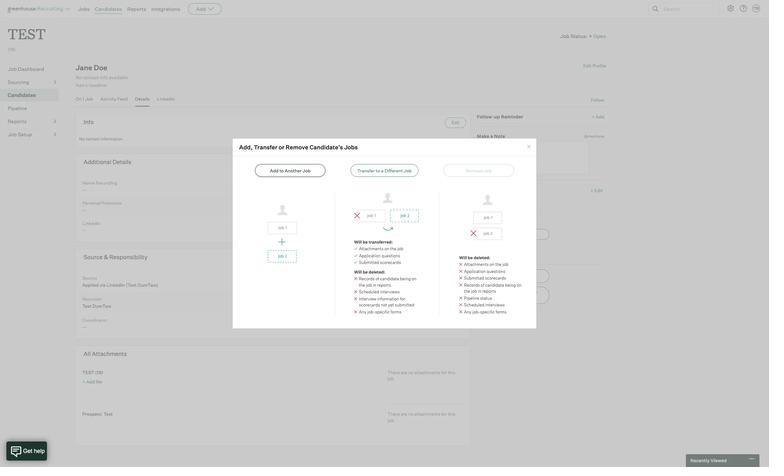 Task type: vqa. For each thing, say whether or not it's contained in the screenshot.
topmost schedule
no



Task type: locate. For each thing, give the bounding box(es) containing it.
linkedin right the via
[[107, 283, 125, 288]]

be left transferred:
[[363, 240, 368, 245]]

make
[[477, 134, 490, 139]]

scorecards
[[380, 260, 401, 265], [485, 276, 506, 281], [359, 303, 380, 308]]

1 vertical spatial being
[[505, 283, 516, 288]]

attachments on the job
[[359, 247, 403, 252], [464, 262, 508, 267]]

0 horizontal spatial scheduled
[[359, 290, 379, 295]]

test for recruiter test dumtwo
[[82, 304, 91, 309]]

+
[[592, 114, 595, 120], [591, 188, 594, 194], [82, 380, 85, 385]]

0 horizontal spatial reports link
[[8, 118, 56, 125]]

no down info
[[79, 136, 85, 142]]

application
[[359, 253, 381, 259], [464, 269, 486, 274]]

to for transfer
[[376, 168, 380, 174]]

1 vertical spatial transfer
[[357, 168, 375, 174]]

test for test
[[8, 24, 46, 43]]

remove inside button
[[522, 290, 538, 295]]

the inside button
[[501, 232, 508, 237]]

will be deleted: up interview
[[354, 270, 385, 275]]

any job-specific forms down not
[[359, 310, 402, 315]]

yet
[[388, 303, 394, 308]]

viewed
[[711, 459, 727, 464]]

1 vertical spatial in
[[478, 289, 482, 294]]

scheduled up interview
[[359, 290, 379, 295]]

2 any job-specific forms from the left
[[464, 310, 507, 315]]

application questions down 'merge'
[[464, 269, 506, 274]]

application for deleted:
[[464, 269, 486, 274]]

questions
[[382, 253, 400, 259], [487, 269, 506, 274]]

reports
[[377, 283, 391, 288], [482, 289, 496, 294]]

@mentions
[[584, 134, 605, 139]]

1 vertical spatial jobs
[[344, 144, 358, 151]]

activity feed
[[100, 96, 128, 102]]

contact up headline
[[83, 75, 99, 81]]

submitted scorecards for transferred:
[[359, 260, 401, 265]]

name recording --
[[82, 180, 117, 193]]

open
[[593, 33, 606, 39]]

setup
[[18, 131, 32, 138]]

0 vertical spatial records
[[359, 277, 375, 282]]

1 horizontal spatial questions
[[487, 269, 506, 274]]

scheduled interviews down status
[[464, 303, 505, 308]]

1 horizontal spatial candidates link
[[95, 6, 122, 12]]

deleted: up interview
[[369, 270, 385, 275]]

source left & at the bottom left of the page
[[84, 254, 103, 261]]

1 no from the top
[[408, 370, 414, 376]]

any job-specific forms down status
[[464, 310, 507, 315]]

records of candidate being on the job in reports up interview information for scorecards not yet submitted
[[359, 277, 417, 288]]

1 horizontal spatial application questions
[[464, 269, 506, 274]]

candidate's inside the add, transfer or remove candidate's jobs
[[490, 296, 513, 301]]

forms
[[391, 310, 402, 315], [496, 310, 507, 315]]

add, transfer or remove candidate's jobs down 'add as prospect to ...' button
[[490, 290, 538, 301]]

the up interview
[[359, 283, 365, 288]]

scorecards down transferred:
[[380, 260, 401, 265]]

add, inside dialog
[[239, 144, 253, 151]]

marketing link
[[479, 198, 500, 204]]

will be deleted:
[[459, 255, 490, 261], [354, 270, 385, 275]]

0 horizontal spatial candidate's
[[310, 144, 343, 151]]

2 no from the top
[[408, 412, 414, 417]]

of up status
[[481, 283, 484, 288]]

no inside jane doe no contact info available add a headline
[[76, 75, 82, 81]]

job right the another in the top left of the page
[[303, 168, 311, 174]]

application questions for transferred:
[[359, 253, 400, 259]]

-
[[82, 187, 84, 193], [84, 187, 86, 193], [82, 208, 84, 213], [84, 208, 86, 213], [82, 228, 84, 233], [84, 228, 86, 233], [82, 325, 84, 330], [84, 325, 86, 330]]

edit profile link
[[583, 63, 606, 68]]

test up the + add file link
[[82, 370, 94, 376]]

transfer inside button
[[500, 290, 516, 295]]

remove up the another in the top left of the page
[[286, 144, 308, 151]]

1 are from the top
[[401, 370, 407, 376]]

0 horizontal spatial remove
[[286, 144, 308, 151]]

attachments on the job for will be transferred:
[[359, 247, 403, 252]]

0 vertical spatial submitted
[[359, 260, 379, 265]]

2 specific from the left
[[480, 310, 495, 315]]

add inside jane doe no contact info available add a headline
[[76, 83, 84, 88]]

0 horizontal spatial questions
[[382, 253, 400, 259]]

there
[[388, 370, 400, 376], [388, 412, 400, 417]]

submitted for transferred:
[[359, 260, 379, 265]]

any down interview
[[359, 310, 366, 315]]

application questions down transferred:
[[359, 253, 400, 259]]

1 vertical spatial job.
[[388, 418, 395, 424]]

0 horizontal spatial information
[[101, 136, 123, 142]]

any down pipeline status
[[464, 310, 472, 315]]

sourcing
[[8, 79, 29, 85]]

activity
[[100, 96, 117, 102]]

all attachments
[[84, 351, 127, 358]]

attachments
[[359, 247, 384, 252], [464, 262, 489, 267], [92, 351, 127, 358]]

reports
[[127, 6, 146, 12], [8, 118, 27, 125]]

1 job. from the top
[[388, 376, 395, 382]]

0 horizontal spatial edit
[[452, 120, 460, 125]]

1 any job-specific forms from the left
[[359, 310, 402, 315]]

1 horizontal spatial attachments
[[359, 247, 384, 252]]

0 horizontal spatial a
[[85, 83, 88, 88]]

for
[[400, 297, 405, 302], [441, 370, 447, 376], [441, 412, 447, 417]]

0 vertical spatial scheduled interviews
[[359, 290, 400, 295]]

contact down info
[[86, 136, 100, 142]]

1 horizontal spatial a
[[381, 168, 384, 174]]

information up additional details
[[101, 136, 123, 142]]

scheduled interviews up interview information for scorecards not yet submitted
[[359, 290, 400, 295]]

add,
[[239, 144, 253, 151], [490, 290, 499, 295]]

be up interview
[[363, 270, 368, 275]]

to inside button
[[280, 168, 284, 174]]

test down recruiter
[[82, 304, 91, 309]]

(19) up file
[[95, 370, 103, 376]]

1 horizontal spatial candidates
[[95, 6, 122, 12]]

0 horizontal spatial candidates
[[8, 92, 36, 99]]

no down the jane
[[76, 75, 82, 81]]

0 horizontal spatial (19)
[[8, 47, 16, 52]]

0 vertical spatial edit
[[583, 63, 592, 68]]

reports link down the pipeline link
[[8, 118, 56, 125]]

jobs inside the add, transfer or remove candidate's jobs
[[514, 296, 523, 301]]

will up interview
[[354, 270, 362, 275]]

interview information for scorecards not yet submitted
[[359, 297, 414, 308]]

attachments down 'merge'
[[464, 262, 489, 267]]

0 vertical spatial in
[[373, 283, 376, 288]]

pipeline inside add, transfer or remove candidate's jobs dialog
[[464, 296, 479, 301]]

attachments
[[415, 370, 440, 376], [415, 412, 440, 417]]

job right 1
[[85, 96, 93, 102]]

1 vertical spatial remove
[[522, 290, 538, 295]]

1 specific from the left
[[375, 310, 390, 315]]

job dashboard
[[8, 66, 44, 72]]

0 horizontal spatial any
[[359, 310, 366, 315]]

0 vertical spatial add,
[[239, 144, 253, 151]]

0 vertical spatial attachments
[[359, 247, 384, 252]]

the down merge this candidate link on the right bottom of page
[[495, 262, 502, 267]]

in up pipeline status
[[478, 289, 482, 294]]

marketing
[[481, 198, 498, 203]]

2 vertical spatial transfer
[[500, 290, 516, 295]]

0 vertical spatial details
[[135, 96, 150, 102]]

test (19)
[[82, 370, 103, 376]]

email
[[490, 232, 501, 237]]

linkedin right details link
[[157, 96, 175, 102]]

interviews down status
[[485, 303, 505, 308]]

0 horizontal spatial of
[[376, 277, 379, 282]]

deleted: down email at the right of the page
[[474, 255, 490, 261]]

in up interview
[[373, 283, 376, 288]]

being up "submitted"
[[400, 277, 411, 282]]

to left "..."
[[522, 274, 526, 279]]

on
[[385, 247, 389, 252], [490, 262, 495, 267], [412, 277, 417, 282], [517, 283, 522, 288]]

candidate down as
[[485, 283, 504, 288]]

1 vertical spatial will
[[459, 255, 467, 261]]

job- down interview
[[367, 310, 375, 315]]

reports link left integrations link
[[127, 6, 146, 12]]

0 horizontal spatial linkedin
[[82, 221, 101, 226]]

1 any from the left
[[359, 310, 366, 315]]

dumtwo
[[92, 304, 111, 309]]

linkedin inside source applied via linkedin (test dumtwo)
[[107, 283, 125, 288]]

job
[[561, 33, 570, 39], [8, 66, 17, 72], [85, 96, 93, 102], [8, 131, 17, 138], [303, 168, 311, 174], [404, 168, 412, 174]]

records up pipeline status
[[464, 283, 480, 288]]

job.
[[388, 376, 395, 382], [388, 418, 395, 424]]

0 vertical spatial be
[[363, 240, 368, 245]]

(19) down test link
[[8, 47, 16, 52]]

None text field
[[477, 143, 589, 175]]

additional
[[84, 159, 111, 166]]

application down will be transferred:
[[359, 253, 381, 259]]

2 vertical spatial linkedin
[[107, 283, 125, 288]]

0 horizontal spatial submitted scorecards
[[359, 260, 401, 265]]

the
[[501, 232, 508, 237], [390, 247, 397, 252], [495, 262, 502, 267], [359, 283, 365, 288], [464, 289, 470, 294]]

transfer inside "button"
[[357, 168, 375, 174]]

0 horizontal spatial test
[[82, 304, 91, 309]]

test inside recruiter test dumtwo
[[82, 304, 91, 309]]

1 vertical spatial attachments
[[415, 412, 440, 417]]

submitted scorecards for deleted:
[[464, 276, 506, 281]]

specific down status
[[480, 310, 495, 315]]

1 horizontal spatial any
[[464, 310, 472, 315]]

any
[[359, 310, 366, 315], [464, 310, 472, 315]]

scorecards down merge this candidate link on the right bottom of page
[[485, 276, 506, 281]]

1 horizontal spatial reports
[[127, 6, 146, 12]]

or inside the add, transfer or remove candidate's jobs
[[517, 290, 521, 295]]

application down 'merge'
[[464, 269, 486, 274]]

1 vertical spatial scheduled interviews
[[464, 303, 505, 308]]

1 vertical spatial submitted
[[464, 276, 484, 281]]

+ for + edit
[[591, 188, 594, 194]]

candidate up prospect
[[502, 255, 523, 261]]

email the team
[[490, 232, 520, 237]]

x image
[[459, 263, 463, 266], [459, 270, 463, 273], [354, 278, 357, 281], [459, 284, 463, 287], [354, 298, 357, 301], [354, 311, 357, 314], [459, 311, 463, 314]]

1 there from the top
[[388, 370, 400, 376]]

a left headline
[[85, 83, 88, 88]]

test
[[8, 24, 46, 43], [82, 370, 94, 376]]

test
[[82, 304, 91, 309], [104, 412, 113, 417]]

source for source & responsibility
[[84, 254, 103, 261]]

test down 'greenhouse recruiting' image
[[8, 24, 46, 43]]

records of candidate being on the job in reports up status
[[464, 283, 522, 294]]

0 vertical spatial scorecards
[[380, 260, 401, 265]]

1 vertical spatial attachments
[[464, 262, 489, 267]]

reports up job setup at top
[[8, 118, 27, 125]]

submitted down will be transferred:
[[359, 260, 379, 265]]

details right additional
[[113, 159, 131, 166]]

0 vertical spatial being
[[400, 277, 411, 282]]

1 vertical spatial of
[[481, 283, 484, 288]]

0 vertical spatial linkedin
[[157, 96, 175, 102]]

1 horizontal spatial submitted scorecards
[[464, 276, 506, 281]]

1 horizontal spatial records
[[464, 283, 480, 288]]

coordinator --
[[82, 318, 107, 330]]

pipeline down sourcing
[[8, 105, 27, 112]]

will
[[354, 240, 362, 245], [459, 255, 467, 261], [354, 270, 362, 275]]

jobs inside dialog
[[344, 144, 358, 151]]

interviews up interview information for scorecards not yet submitted
[[380, 290, 400, 295]]

1 vertical spatial reports link
[[8, 118, 56, 125]]

0 vertical spatial test
[[8, 24, 46, 43]]

the up pipeline status
[[464, 289, 470, 294]]

add inside button
[[490, 274, 498, 279]]

pipeline
[[8, 105, 27, 112], [464, 296, 479, 301]]

0 horizontal spatial pipeline
[[8, 105, 27, 112]]

source inside source applied via linkedin (test dumtwo)
[[82, 276, 97, 281]]

reports link
[[127, 6, 146, 12], [8, 118, 56, 125]]

records of candidate being on the job in reports
[[359, 277, 417, 288], [464, 283, 522, 294]]

attachments down will be transferred:
[[359, 247, 384, 252]]

0 horizontal spatial application questions
[[359, 253, 400, 259]]

integrations link
[[151, 6, 180, 12]]

1 horizontal spatial test
[[82, 370, 94, 376]]

will left 'merge'
[[459, 255, 467, 261]]

scheduled down pipeline status
[[464, 303, 485, 308]]

information up yet
[[377, 297, 399, 302]]

1 horizontal spatial scheduled interviews
[[464, 303, 505, 308]]

or down 'add as prospect to ...' button
[[517, 290, 521, 295]]

0 vertical spatial source
[[84, 254, 103, 261]]

attachments on the job down 'merge'
[[464, 262, 508, 267]]

questions down "merge this candidate"
[[487, 269, 506, 274]]

be left 'merge'
[[468, 255, 473, 261]]

job-
[[367, 310, 375, 315], [473, 310, 480, 315]]

0 vertical spatial no
[[76, 75, 82, 81]]

submitted up pipeline status
[[464, 276, 484, 281]]

0 vertical spatial there
[[388, 370, 400, 376]]

being
[[400, 277, 411, 282], [505, 283, 516, 288]]

source for source applied via linkedin (test dumtwo)
[[82, 276, 97, 281]]

candidates link
[[95, 6, 122, 12], [8, 92, 56, 99]]

merge this candidate link
[[479, 255, 523, 261]]

attachments right all
[[92, 351, 127, 358]]

linkedin down personal pronouns -- on the top left of the page
[[82, 221, 101, 226]]

will left transferred:
[[354, 240, 362, 245]]

on up "submitted"
[[412, 277, 417, 282]]

to inside "button"
[[376, 168, 380, 174]]

candidates down sourcing
[[8, 92, 36, 99]]

candidate
[[502, 255, 523, 261], [380, 277, 399, 282], [485, 283, 504, 288]]

2 there from the top
[[388, 412, 400, 417]]

scorecards down interview
[[359, 303, 380, 308]]

0 vertical spatial candidate
[[502, 255, 523, 261]]

1 horizontal spatial application
[[464, 269, 486, 274]]

tools
[[477, 220, 490, 225]]

0 vertical spatial contact
[[83, 75, 99, 81]]

1 vertical spatial candidate's
[[490, 296, 513, 301]]

details right feed
[[135, 96, 150, 102]]

questions down transferred:
[[382, 253, 400, 259]]

or up add to another job
[[279, 144, 285, 151]]

1 horizontal spatial jobs
[[344, 144, 358, 151]]

will be deleted: down email at the right of the page
[[459, 255, 490, 261]]

are
[[401, 370, 407, 376], [401, 412, 407, 417]]

available
[[109, 75, 128, 81]]

candidate up interview information for scorecards not yet submitted
[[380, 277, 399, 282]]

2 vertical spatial attachments
[[92, 351, 127, 358]]

reports left integrations link
[[127, 6, 146, 12]]

linkedin for linkedin
[[157, 96, 175, 102]]

the down transferred:
[[390, 247, 397, 252]]

test for prospect: test
[[104, 412, 113, 417]]

0 vertical spatial pipeline
[[8, 105, 27, 112]]

attachments on the job for will be deleted:
[[464, 262, 508, 267]]

1 horizontal spatial test
[[104, 412, 113, 417]]

0 horizontal spatial transfer
[[254, 144, 278, 151]]

add, transfer or remove candidate's jobs up the another in the top left of the page
[[239, 144, 358, 151]]

attachments for deleted:
[[464, 262, 489, 267]]

pipeline left status
[[464, 296, 479, 301]]

2 are from the top
[[401, 412, 407, 417]]

job- down pipeline status
[[473, 310, 480, 315]]

0 vertical spatial attachments on the job
[[359, 247, 403, 252]]

reports up status
[[482, 289, 496, 294]]

source up applied
[[82, 276, 97, 281]]

2 vertical spatial +
[[82, 380, 85, 385]]

forms down add, transfer or remove candidate's jobs button
[[496, 310, 507, 315]]

0 vertical spatial for
[[400, 297, 405, 302]]

questions for transferred:
[[382, 253, 400, 259]]

add, transfer or remove candidate's jobs inside add, transfer or remove candidate's jobs button
[[490, 290, 538, 301]]

candidates link right jobs link
[[95, 6, 122, 12]]

greenhouse recruiting image
[[8, 5, 65, 13]]

a
[[85, 83, 88, 88], [491, 134, 493, 139], [381, 168, 384, 174]]

reports up interview information for scorecards not yet submitted
[[377, 283, 391, 288]]

follow-
[[477, 114, 494, 120]]

attachments on the job down transferred:
[[359, 247, 403, 252]]

information
[[101, 136, 123, 142], [377, 297, 399, 302]]

edit for edit
[[452, 120, 460, 125]]

contact
[[83, 75, 99, 81], [86, 136, 100, 142]]

test for test (19)
[[82, 370, 94, 376]]

1 vertical spatial information
[[377, 297, 399, 302]]

job setup link
[[8, 131, 56, 139]]

@mentions link
[[584, 133, 605, 139]]

note
[[494, 134, 505, 139]]

a left the note
[[491, 134, 493, 139]]

(19)
[[8, 47, 16, 52], [95, 370, 103, 376]]

1 vertical spatial test
[[82, 370, 94, 376]]

pipeline link
[[8, 105, 56, 112]]

candidate's
[[310, 144, 343, 151], [490, 296, 513, 301]]

no
[[408, 370, 414, 376], [408, 412, 414, 417]]

team
[[509, 232, 520, 237]]

to left the another in the top left of the page
[[280, 168, 284, 174]]

1 vertical spatial there are no attachments for this job.
[[388, 412, 456, 424]]

1 vertical spatial reports
[[482, 289, 496, 294]]

submitted
[[359, 260, 379, 265], [464, 276, 484, 281]]

0 vertical spatial there are no attachments for this job.
[[388, 370, 456, 382]]

2 horizontal spatial jobs
[[514, 296, 523, 301]]

submitted scorecards down transferred:
[[359, 260, 401, 265]]

add, transfer or remove candidate's jobs dialog
[[232, 138, 537, 329]]

0 vertical spatial scheduled
[[359, 290, 379, 295]]

2 horizontal spatial linkedin
[[157, 96, 175, 102]]

0 vertical spatial candidate's
[[310, 144, 343, 151]]

1 horizontal spatial linkedin
[[107, 283, 125, 288]]

1 horizontal spatial pipeline
[[464, 296, 479, 301]]

recently
[[691, 459, 710, 464]]

on 1 job link
[[76, 96, 93, 105]]

0 horizontal spatial attachments on the job
[[359, 247, 403, 252]]

details link
[[135, 96, 150, 105]]

2 horizontal spatial to
[[522, 274, 526, 279]]

1 attachments from the top
[[415, 370, 440, 376]]

job right 'different'
[[404, 168, 412, 174]]

0 vertical spatial submitted scorecards
[[359, 260, 401, 265]]

records
[[359, 277, 375, 282], [464, 283, 480, 288]]

1 horizontal spatial remove
[[522, 290, 538, 295]]

activity feed link
[[100, 96, 128, 105]]

x image
[[459, 277, 463, 280], [354, 291, 357, 294], [459, 297, 463, 300], [459, 304, 463, 307]]

being down add as prospect to ...
[[505, 283, 516, 288]]

0 vertical spatial remove
[[286, 144, 308, 151]]



Task type: describe. For each thing, give the bounding box(es) containing it.
recruiter test dumtwo
[[82, 297, 111, 309]]

0 vertical spatial interviews
[[380, 290, 400, 295]]

jane doe no contact info available add a headline
[[76, 63, 128, 88]]

2 horizontal spatial a
[[491, 134, 493, 139]]

td button
[[751, 3, 762, 13]]

edit link
[[445, 118, 466, 128]]

2 forms from the left
[[496, 310, 507, 315]]

1 vertical spatial candidates
[[8, 92, 36, 99]]

merge this candidate
[[479, 255, 523, 261]]

0 horizontal spatial jobs
[[78, 6, 90, 12]]

1 vertical spatial candidate
[[380, 277, 399, 282]]

dumtwo)
[[138, 283, 158, 288]]

reminder
[[501, 114, 524, 120]]

follow-up reminder
[[477, 114, 524, 120]]

applied
[[82, 283, 99, 288]]

td button
[[753, 4, 760, 12]]

1 vertical spatial reports
[[8, 118, 27, 125]]

add, transfer or remove candidate's jobs button
[[477, 287, 549, 304]]

integrations
[[151, 6, 180, 12]]

pronouns
[[102, 201, 122, 206]]

add inside button
[[270, 168, 279, 174]]

prospect
[[504, 274, 521, 279]]

file
[[96, 380, 102, 385]]

source & responsibility
[[84, 254, 148, 261]]

configure image
[[727, 4, 735, 12]]

as
[[499, 274, 503, 279]]

2 job- from the left
[[473, 310, 480, 315]]

recently viewed
[[691, 459, 727, 464]]

candidate's inside dialog
[[310, 144, 343, 151]]

0 horizontal spatial deleted:
[[369, 270, 385, 275]]

pipeline for pipeline
[[8, 105, 27, 112]]

transfer to a different job button
[[351, 164, 419, 177]]

on down 'merge'
[[490, 262, 495, 267]]

...
[[527, 274, 531, 279]]

add as prospect to ... button
[[477, 270, 549, 283]]

attachments for transferred:
[[359, 247, 384, 252]]

+ edit link
[[589, 186, 605, 195]]

1
[[83, 96, 84, 102]]

headline
[[89, 83, 107, 88]]

source applied via linkedin (test dumtwo)
[[82, 276, 159, 288]]

remove inside dialog
[[286, 144, 308, 151]]

2 any from the left
[[464, 310, 472, 315]]

submitted for deleted:
[[464, 276, 484, 281]]

+ add file link
[[82, 380, 102, 385]]

1 vertical spatial interviews
[[485, 303, 505, 308]]

add to another job button
[[255, 164, 325, 177]]

edit profile
[[583, 63, 606, 68]]

interview
[[359, 297, 376, 302]]

+ add file
[[82, 380, 102, 385]]

prospect:
[[82, 412, 103, 417]]

another
[[285, 168, 302, 174]]

0 vertical spatial will
[[354, 240, 362, 245]]

or inside dialog
[[279, 144, 285, 151]]

1 horizontal spatial records of candidate being on the job in reports
[[464, 283, 522, 294]]

job inside button
[[303, 168, 311, 174]]

merge
[[479, 255, 492, 261]]

+ for + add file
[[82, 380, 85, 385]]

0 horizontal spatial attachments
[[92, 351, 127, 358]]

&
[[104, 254, 108, 261]]

on down prospect
[[517, 283, 522, 288]]

2 there are no attachments for this job. from the top
[[388, 412, 456, 424]]

close image
[[527, 144, 532, 149]]

+ add link
[[592, 114, 605, 120]]

1 vertical spatial details
[[113, 159, 131, 166]]

job inside "button"
[[404, 168, 412, 174]]

(test
[[126, 283, 137, 288]]

job setup
[[8, 131, 32, 138]]

2 vertical spatial be
[[363, 270, 368, 275]]

add, transfer or remove candidate's jobs inside add, transfer or remove candidate's jobs dialog
[[239, 144, 358, 151]]

prospect: test
[[82, 412, 113, 417]]

transfer to a different job
[[357, 168, 412, 174]]

1 there are no attachments for this job. from the top
[[388, 370, 456, 382]]

follow
[[591, 97, 605, 103]]

scorecards inside interview information for scorecards not yet submitted
[[359, 303, 380, 308]]

0 vertical spatial deleted:
[[474, 255, 490, 261]]

application questions for deleted:
[[464, 269, 506, 274]]

add as prospect to ...
[[490, 274, 531, 279]]

edit for edit profile
[[583, 63, 592, 68]]

0 vertical spatial this
[[493, 255, 501, 261]]

2 vertical spatial will
[[354, 270, 362, 275]]

all
[[84, 351, 91, 358]]

1 vertical spatial be
[[468, 255, 473, 261]]

1 job- from the left
[[367, 310, 375, 315]]

1 vertical spatial no
[[79, 136, 85, 142]]

on
[[76, 96, 82, 102]]

1 horizontal spatial being
[[505, 283, 516, 288]]

submitted
[[395, 303, 414, 308]]

for inside interview information for scorecards not yet submitted
[[400, 297, 405, 302]]

job up sourcing
[[8, 66, 17, 72]]

1 vertical spatial this
[[448, 370, 456, 376]]

add to another job
[[270, 168, 311, 174]]

1 vertical spatial contact
[[86, 136, 100, 142]]

Search text field
[[662, 4, 714, 14]]

2 horizontal spatial edit
[[595, 188, 603, 194]]

+ for + add
[[592, 114, 595, 120]]

0 horizontal spatial records
[[359, 277, 375, 282]]

to for add
[[280, 168, 284, 174]]

info
[[100, 75, 108, 81]]

status
[[480, 296, 492, 301]]

contact inside jane doe no contact info available add a headline
[[83, 75, 99, 81]]

feed
[[117, 96, 128, 102]]

1 horizontal spatial reports link
[[127, 6, 146, 12]]

1 vertical spatial scheduled
[[464, 303, 485, 308]]

2 vertical spatial candidate
[[485, 283, 504, 288]]

test link
[[8, 18, 46, 45]]

a inside "button"
[[381, 168, 384, 174]]

td
[[754, 6, 759, 11]]

on down transferred:
[[385, 247, 389, 252]]

1 vertical spatial for
[[441, 370, 447, 376]]

0 vertical spatial reports
[[127, 6, 146, 12]]

linkedin for linkedin --
[[82, 221, 101, 226]]

1 vertical spatial candidates link
[[8, 92, 56, 99]]

+ edit
[[591, 188, 603, 194]]

different
[[385, 168, 403, 174]]

coordinator
[[82, 318, 107, 323]]

jobs link
[[78, 6, 90, 12]]

recording
[[96, 180, 117, 186]]

0 vertical spatial will be deleted:
[[459, 255, 490, 261]]

1 horizontal spatial of
[[481, 283, 484, 288]]

scorecards for will be deleted:
[[485, 276, 506, 281]]

no contact information
[[79, 136, 123, 142]]

follow link
[[591, 97, 605, 103]]

application for transferred:
[[359, 253, 381, 259]]

responsibility
[[109, 254, 148, 261]]

add inside popup button
[[196, 6, 206, 12]]

status:
[[571, 33, 588, 39]]

1 horizontal spatial in
[[478, 289, 482, 294]]

jane
[[76, 63, 92, 72]]

job left status:
[[561, 33, 570, 39]]

a inside jane doe no contact info available add a headline
[[85, 83, 88, 88]]

2 job. from the top
[[388, 418, 395, 424]]

dashboard
[[18, 66, 44, 72]]

name
[[82, 180, 95, 186]]

up
[[494, 114, 500, 120]]

pipeline status
[[464, 296, 492, 301]]

will be transferred:
[[354, 240, 393, 245]]

info
[[84, 119, 94, 126]]

personal pronouns --
[[82, 201, 122, 213]]

2 vertical spatial for
[[441, 412, 447, 417]]

add button
[[188, 3, 222, 15]]

1 forms from the left
[[391, 310, 402, 315]]

job dashboard link
[[8, 65, 56, 73]]

2 attachments from the top
[[415, 412, 440, 417]]

linkedin --
[[82, 221, 101, 233]]

pipeline for pipeline status
[[464, 296, 479, 301]]

add, inside button
[[490, 290, 499, 295]]

1 vertical spatial (19)
[[95, 370, 103, 376]]

sourcing link
[[8, 78, 56, 86]]

scorecards for will be transferred:
[[380, 260, 401, 265]]

personal
[[82, 201, 101, 206]]

job status:
[[561, 33, 588, 39]]

linkedin link
[[157, 96, 175, 105]]

1 vertical spatial will be deleted:
[[354, 270, 385, 275]]

job left "setup"
[[8, 131, 17, 138]]

0 vertical spatial of
[[376, 277, 379, 282]]

0 vertical spatial reports
[[377, 283, 391, 288]]

not
[[381, 303, 387, 308]]

information inside interview information for scorecards not yet submitted
[[377, 297, 399, 302]]

questions for deleted:
[[487, 269, 506, 274]]

make a note
[[477, 134, 505, 139]]

on 1 job
[[76, 96, 93, 102]]

0 horizontal spatial records of candidate being on the job in reports
[[359, 277, 417, 288]]

to inside button
[[522, 274, 526, 279]]

2 vertical spatial this
[[448, 412, 456, 417]]

recruiter
[[82, 297, 102, 302]]



